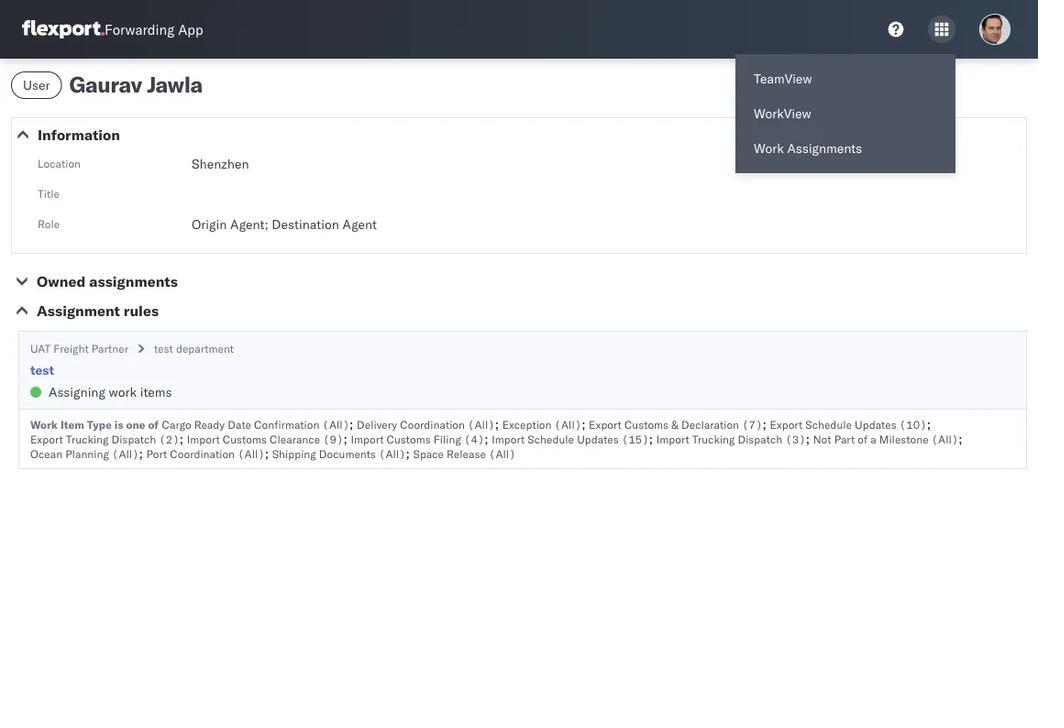 Task type: describe. For each thing, give the bounding box(es) containing it.
is
[[115, 418, 123, 432]]

freight
[[53, 342, 89, 356]]

work assignments
[[754, 140, 862, 156]]

1 horizontal spatial customs
[[387, 433, 431, 446]]

(all) up the (9)
[[322, 418, 350, 432]]

milestone
[[879, 433, 929, 446]]

workview
[[754, 105, 812, 122]]

assignments
[[89, 272, 178, 291]]

gaurav
[[69, 71, 142, 98]]

1 import from the left
[[187, 433, 220, 446]]

filing
[[434, 433, 461, 446]]

(7)
[[742, 418, 763, 432]]

user
[[23, 77, 50, 93]]

(all) right exception on the bottom
[[555, 418, 582, 432]]

; left shipping
[[265, 445, 269, 461]]

forwarding app link
[[22, 20, 203, 39]]

test link
[[30, 361, 54, 380]]

; right declaration
[[763, 416, 767, 432]]

assignments
[[788, 140, 862, 156]]

exception
[[502, 418, 552, 432]]

(2)
[[159, 433, 180, 446]]

assigning
[[49, 384, 105, 400]]

role
[[38, 217, 60, 231]]

(10)
[[900, 418, 927, 432]]

owned
[[37, 272, 86, 291]]

ready
[[194, 418, 225, 432]]

title
[[38, 187, 60, 200]]

type
[[87, 418, 112, 432]]

; up the documents
[[344, 431, 348, 447]]

cargo
[[162, 418, 191, 432]]

(all) down date
[[238, 447, 265, 461]]

1 trucking from the left
[[66, 433, 109, 446]]

; left &
[[649, 431, 653, 447]]

planning
[[65, 447, 109, 461]]

department
[[176, 342, 234, 356]]

; left space
[[406, 445, 410, 461]]

not
[[813, 433, 832, 446]]

cargo ready date confirmation (all) ; delivery coordination (all) ; exception (all) ; export customs & declaration (7) ; export schedule updates (10) ; export trucking dispatch (2) ; import customs clearance (9) ; import customs filing (4) ; import schedule updates (15) ; import trucking dispatch (3) ; not part of a milestone (all) ; ocean planning (all) ; port coordination (all) ; shipping documents (all) ; space release (all)
[[30, 416, 963, 461]]

ocean
[[30, 447, 63, 461]]

assigning work items
[[49, 384, 172, 400]]

teamview
[[754, 71, 812, 87]]

4 import from the left
[[656, 433, 689, 446]]

test for test department
[[154, 342, 173, 356]]

shenzhen
[[192, 156, 249, 172]]

uat freight partner
[[30, 342, 128, 356]]

origin agent; destination agent
[[192, 216, 377, 233]]

app
[[178, 21, 203, 38]]

port
[[146, 447, 167, 461]]

work
[[109, 384, 137, 400]]

agent;
[[230, 216, 269, 233]]

2 dispatch from the left
[[738, 433, 783, 446]]

2 trucking from the left
[[692, 433, 735, 446]]

origin
[[192, 216, 227, 233]]

; left exception on the bottom
[[495, 416, 499, 432]]

assignment rules
[[37, 302, 159, 320]]

3 import from the left
[[492, 433, 525, 446]]

declaration
[[682, 418, 739, 432]]

flexport. image
[[22, 20, 105, 39]]

1 horizontal spatial coordination
[[400, 418, 465, 432]]

test department
[[154, 342, 234, 356]]

forwarding app
[[105, 21, 203, 38]]

of inside cargo ready date confirmation (all) ; delivery coordination (all) ; exception (all) ; export customs & declaration (7) ; export schedule updates (10) ; export trucking dispatch (2) ; import customs clearance (9) ; import customs filing (4) ; import schedule updates (15) ; import trucking dispatch (3) ; not part of a milestone (all) ; ocean planning (all) ; port coordination (all) ; shipping documents (all) ; space release (all)
[[858, 433, 868, 446]]



Task type: vqa. For each thing, say whether or not it's contained in the screenshot.


Task type: locate. For each thing, give the bounding box(es) containing it.
part
[[834, 433, 855, 446]]

2 horizontal spatial customs
[[625, 418, 669, 432]]

a
[[871, 433, 877, 446]]

; right exception on the bottom
[[582, 416, 586, 432]]

1 vertical spatial test
[[30, 362, 54, 378]]

0 horizontal spatial work
[[30, 418, 58, 432]]

1 horizontal spatial test
[[154, 342, 173, 356]]

0 horizontal spatial export
[[30, 433, 63, 446]]

work for work item type is one of
[[30, 418, 58, 432]]

1 horizontal spatial schedule
[[806, 418, 852, 432]]

0 horizontal spatial schedule
[[528, 433, 574, 446]]

documents
[[319, 447, 376, 461]]

updates
[[855, 418, 897, 432], [577, 433, 619, 446]]

; left not
[[806, 431, 810, 447]]

one
[[126, 418, 145, 432]]

work down workview
[[754, 140, 784, 156]]

0 horizontal spatial coordination
[[170, 447, 235, 461]]

&
[[672, 418, 679, 432]]

confirmation
[[254, 418, 320, 432]]

import down exception on the bottom
[[492, 433, 525, 446]]

gaurav jawla
[[69, 71, 203, 98]]

import down ready
[[187, 433, 220, 446]]

customs up the (15)
[[625, 418, 669, 432]]

teamview link
[[736, 61, 956, 96]]

;
[[350, 416, 354, 432], [495, 416, 499, 432], [582, 416, 586, 432], [763, 416, 767, 432], [927, 416, 931, 432], [180, 431, 184, 447], [344, 431, 348, 447], [485, 431, 489, 447], [649, 431, 653, 447], [806, 431, 810, 447], [959, 431, 963, 447], [139, 445, 143, 461], [265, 445, 269, 461], [406, 445, 410, 461]]

coordination up filing
[[400, 418, 465, 432]]

updates up a
[[855, 418, 897, 432]]

1 vertical spatial work
[[30, 418, 58, 432]]

trucking
[[66, 433, 109, 446], [692, 433, 735, 446]]

(9)
[[323, 433, 344, 446]]

; up milestone
[[927, 416, 931, 432]]

1 vertical spatial coordination
[[170, 447, 235, 461]]

1 horizontal spatial export
[[589, 418, 622, 432]]

forwarding
[[105, 21, 175, 38]]

; left delivery
[[350, 416, 354, 432]]

workview link
[[736, 96, 956, 131]]

dispatch down "(7)"
[[738, 433, 783, 446]]

work item type is one of
[[30, 418, 159, 432]]

schedule down exception on the bottom
[[528, 433, 574, 446]]

test down uat
[[30, 362, 54, 378]]

0 vertical spatial test
[[154, 342, 173, 356]]

work assignments link
[[736, 131, 956, 166]]

partner
[[92, 342, 128, 356]]

dispatch down one
[[112, 433, 156, 446]]

location
[[38, 156, 81, 170]]

trucking down declaration
[[692, 433, 735, 446]]

dispatch
[[112, 433, 156, 446], [738, 433, 783, 446]]

(all) right milestone
[[932, 433, 959, 446]]

clearance
[[270, 433, 320, 446]]

; left ready
[[180, 431, 184, 447]]

1 horizontal spatial dispatch
[[738, 433, 783, 446]]

import down delivery
[[351, 433, 384, 446]]

release
[[447, 447, 486, 461]]

assignment
[[37, 302, 120, 320]]

0 horizontal spatial updates
[[577, 433, 619, 446]]

space
[[413, 447, 444, 461]]

coordination down ready
[[170, 447, 235, 461]]

schedule up not
[[806, 418, 852, 432]]

0 horizontal spatial dispatch
[[112, 433, 156, 446]]

agent
[[343, 216, 377, 233]]

work
[[754, 140, 784, 156], [30, 418, 58, 432]]

export left &
[[589, 418, 622, 432]]

trucking up planning
[[66, 433, 109, 446]]

export up '(3)'
[[770, 418, 803, 432]]

test left department
[[154, 342, 173, 356]]

; up 'release'
[[485, 431, 489, 447]]

customs
[[625, 418, 669, 432], [223, 433, 267, 446], [387, 433, 431, 446]]

of
[[148, 418, 159, 432], [858, 433, 868, 446]]

export
[[589, 418, 622, 432], [770, 418, 803, 432], [30, 433, 63, 446]]

schedule
[[806, 418, 852, 432], [528, 433, 574, 446]]

owned assignments
[[37, 272, 178, 291]]

test for test
[[30, 362, 54, 378]]

customs up space
[[387, 433, 431, 446]]

0 horizontal spatial customs
[[223, 433, 267, 446]]

2 import from the left
[[351, 433, 384, 446]]

1 vertical spatial updates
[[577, 433, 619, 446]]

1 horizontal spatial trucking
[[692, 433, 735, 446]]

(all)
[[322, 418, 350, 432], [468, 418, 495, 432], [555, 418, 582, 432], [932, 433, 959, 446], [112, 447, 139, 461], [238, 447, 265, 461], [379, 447, 406, 461], [489, 447, 516, 461]]

destination
[[272, 216, 339, 233]]

0 horizontal spatial trucking
[[66, 433, 109, 446]]

0 vertical spatial of
[[148, 418, 159, 432]]

export up ocean
[[30, 433, 63, 446]]

shipping
[[272, 447, 316, 461]]

uat
[[30, 342, 51, 356]]

item
[[60, 418, 84, 432]]

work left item
[[30, 418, 58, 432]]

1 horizontal spatial of
[[858, 433, 868, 446]]

import down &
[[656, 433, 689, 446]]

of right one
[[148, 418, 159, 432]]

customs down date
[[223, 433, 267, 446]]

; left port
[[139, 445, 143, 461]]

1 horizontal spatial work
[[754, 140, 784, 156]]

0 vertical spatial schedule
[[806, 418, 852, 432]]

0 vertical spatial coordination
[[400, 418, 465, 432]]

information
[[38, 126, 120, 144]]

test
[[154, 342, 173, 356], [30, 362, 54, 378]]

0 vertical spatial updates
[[855, 418, 897, 432]]

1 dispatch from the left
[[112, 433, 156, 446]]

; right (10)
[[959, 431, 963, 447]]

(3)
[[786, 433, 806, 446]]

0 vertical spatial work
[[754, 140, 784, 156]]

items
[[140, 384, 172, 400]]

date
[[228, 418, 251, 432]]

jawla
[[147, 71, 203, 98]]

2 horizontal spatial export
[[770, 418, 803, 432]]

delivery
[[357, 418, 397, 432]]

(all) right 'release'
[[489, 447, 516, 461]]

(15)
[[622, 433, 649, 446]]

0 horizontal spatial test
[[30, 362, 54, 378]]

updates left the (15)
[[577, 433, 619, 446]]

(all) down is
[[112, 447, 139, 461]]

coordination
[[400, 418, 465, 432], [170, 447, 235, 461]]

rules
[[124, 302, 159, 320]]

work for work assignments
[[754, 140, 784, 156]]

1 horizontal spatial updates
[[855, 418, 897, 432]]

of left a
[[858, 433, 868, 446]]

(all) down delivery
[[379, 447, 406, 461]]

0 horizontal spatial of
[[148, 418, 159, 432]]

(4)
[[464, 433, 485, 446]]

1 vertical spatial schedule
[[528, 433, 574, 446]]

import
[[187, 433, 220, 446], [351, 433, 384, 446], [492, 433, 525, 446], [656, 433, 689, 446]]

1 vertical spatial of
[[858, 433, 868, 446]]

(all) up (4)
[[468, 418, 495, 432]]



